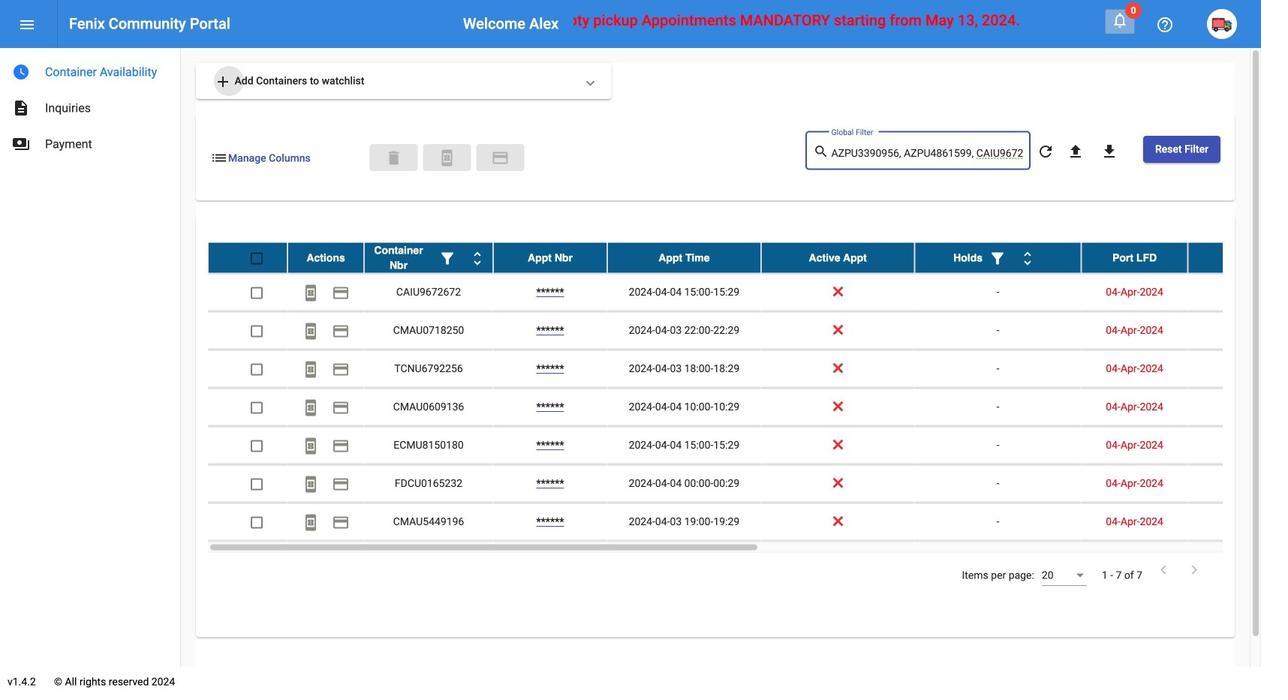 Task type: describe. For each thing, give the bounding box(es) containing it.
3 cell from the top
[[1188, 350, 1261, 388]]

7 column header from the left
[[1082, 243, 1188, 273]]

1 column header from the left
[[288, 243, 364, 273]]

2 cell from the top
[[1188, 312, 1261, 350]]

7 cell from the top
[[1188, 503, 1261, 541]]

5 cell from the top
[[1188, 427, 1261, 464]]

2 column header from the left
[[364, 243, 493, 273]]

8 column header from the left
[[1188, 243, 1261, 273]]

4 row from the top
[[208, 350, 1261, 389]]

1 cell from the top
[[1188, 274, 1261, 311]]



Task type: vqa. For each thing, say whether or not it's contained in the screenshot.
3rd HOLD,CTF- from the top of the Grid containing filter_alt
no



Task type: locate. For each thing, give the bounding box(es) containing it.
1 row from the top
[[208, 243, 1261, 274]]

6 row from the top
[[208, 427, 1261, 465]]

5 column header from the left
[[761, 243, 915, 273]]

5 row from the top
[[208, 389, 1261, 427]]

8 row from the top
[[208, 503, 1261, 542]]

7 row from the top
[[208, 465, 1261, 503]]

cell
[[1188, 274, 1261, 311], [1188, 312, 1261, 350], [1188, 350, 1261, 388], [1188, 389, 1261, 426], [1188, 427, 1261, 464], [1188, 465, 1261, 503], [1188, 503, 1261, 541]]

2 row from the top
[[208, 274, 1261, 312]]

row
[[208, 243, 1261, 274], [208, 274, 1261, 312], [208, 312, 1261, 350], [208, 350, 1261, 389], [208, 389, 1261, 427], [208, 427, 1261, 465], [208, 465, 1261, 503], [208, 503, 1261, 542]]

6 cell from the top
[[1188, 465, 1261, 503]]

grid
[[208, 243, 1261, 553]]

navigation
[[0, 48, 180, 162]]

no color image
[[1111, 11, 1129, 29], [18, 16, 36, 34], [12, 63, 30, 81], [1037, 143, 1055, 161], [1101, 143, 1119, 161], [813, 143, 831, 161], [210, 149, 228, 167], [491, 149, 509, 167], [438, 250, 456, 268], [469, 250, 487, 268], [989, 250, 1007, 268], [302, 284, 320, 302], [332, 284, 350, 302], [302, 322, 320, 340], [302, 361, 320, 379], [302, 399, 320, 417], [332, 399, 350, 417], [332, 437, 350, 455], [1155, 561, 1173, 579], [1186, 561, 1204, 579]]

column header
[[288, 243, 364, 273], [364, 243, 493, 273], [493, 243, 607, 273], [607, 243, 761, 273], [761, 243, 915, 273], [915, 243, 1082, 273], [1082, 243, 1188, 273], [1188, 243, 1261, 273]]

3 column header from the left
[[493, 243, 607, 273]]

4 column header from the left
[[607, 243, 761, 273]]

4 cell from the top
[[1188, 389, 1261, 426]]

no color image
[[1156, 16, 1174, 34], [214, 73, 232, 91], [12, 99, 30, 117], [12, 135, 30, 153], [1067, 143, 1085, 161], [438, 149, 456, 167], [1019, 250, 1037, 268], [332, 322, 350, 340], [332, 361, 350, 379], [302, 437, 320, 455], [302, 476, 320, 494], [332, 476, 350, 494], [302, 514, 320, 532], [332, 514, 350, 532]]

delete image
[[385, 149, 403, 167]]

6 column header from the left
[[915, 243, 1082, 273]]

3 row from the top
[[208, 312, 1261, 350]]

Global Watchlist Filter field
[[831, 148, 1023, 159]]

no color image inside column header
[[1019, 250, 1037, 268]]



